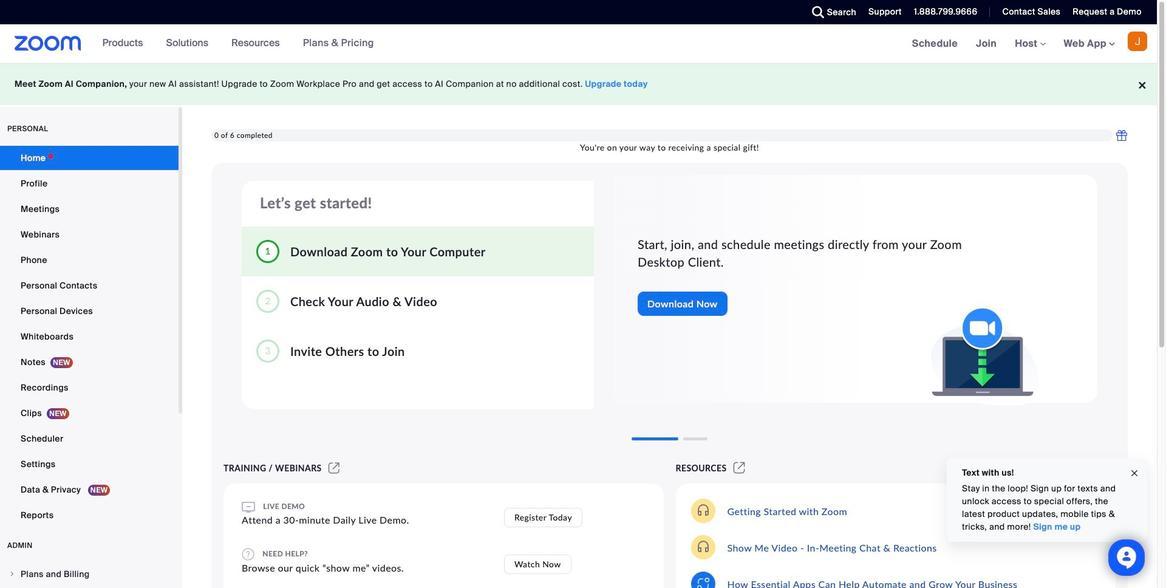 Task type: vqa. For each thing, say whether or not it's contained in the screenshot.
Profile picture
yes



Task type: describe. For each thing, give the bounding box(es) containing it.
1 window new image from the left
[[327, 463, 342, 473]]

zoom logo image
[[15, 36, 81, 51]]

personal menu menu
[[0, 146, 179, 529]]

close image
[[1131, 467, 1140, 480]]



Task type: locate. For each thing, give the bounding box(es) containing it.
profile picture image
[[1129, 32, 1148, 51]]

meetings navigation
[[904, 24, 1158, 64]]

right image
[[9, 571, 16, 578]]

banner
[[0, 24, 1158, 64]]

window new image
[[327, 463, 342, 473], [732, 463, 748, 473]]

2 window new image from the left
[[732, 463, 748, 473]]

menu item
[[0, 563, 179, 586]]

footer
[[0, 63, 1158, 105]]

0 horizontal spatial window new image
[[327, 463, 342, 473]]

1 horizontal spatial window new image
[[732, 463, 748, 473]]

product information navigation
[[93, 24, 383, 63]]



